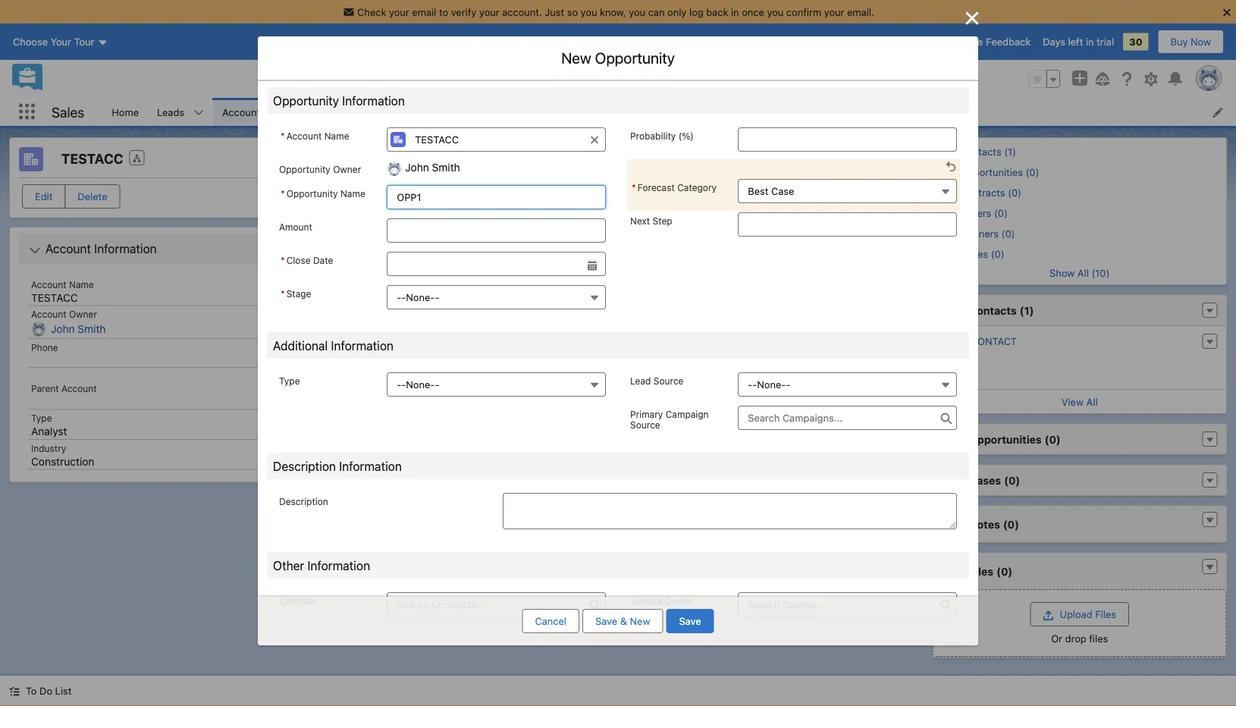 Task type: vqa. For each thing, say whether or not it's contained in the screenshot.
Date: inside "OPP1" element
no



Task type: describe. For each thing, give the bounding box(es) containing it.
0 vertical spatial all
[[1077, 267, 1089, 278]]

2 vertical spatial contacts
[[969, 304, 1016, 316]]

details
[[401, 152, 438, 166]]

row number image
[[324, 232, 364, 256]]

test contact
[[396, 263, 469, 274]]

0 vertical spatial in
[[731, 6, 739, 17]]

contracts
[[361, 373, 413, 385]]

forecasts
[[562, 106, 607, 118]]

type --none--
[[279, 375, 440, 390]]

Amount text field
[[387, 218, 606, 243]]

&
[[620, 615, 627, 627]]

reports list item
[[709, 98, 783, 126]]

verify
[[451, 6, 477, 17]]

action cell
[[874, 232, 912, 258]]

1 horizontal spatial cell
[[601, 258, 692, 279]]

information for account information
[[94, 242, 157, 256]]

account information button
[[22, 237, 292, 261]]

probability
[[630, 130, 676, 141]]

1 you from the left
[[581, 6, 597, 17]]

contact for test contact title: email: phone:
[[970, 335, 1017, 347]]

minutes
[[416, 212, 450, 222]]

quotes link
[[783, 98, 835, 126]]

none- for * stage --none--
[[406, 292, 435, 303]]

test contact link inside contacts grid
[[396, 263, 469, 275]]

check
[[357, 6, 386, 17]]

0 vertical spatial files
[[969, 565, 993, 577]]

1 new button from the top
[[857, 187, 903, 212]]

search...
[[473, 73, 513, 85]]

details link
[[401, 144, 438, 174]]

contacts link
[[294, 98, 354, 126]]

additional information
[[273, 338, 394, 353]]

account right parent
[[61, 383, 97, 394]]

3 new button from the top
[[857, 415, 901, 438]]

add to campaign button
[[752, 187, 857, 212]]

* for * stage --none--
[[281, 288, 285, 299]]

phone cell
[[601, 232, 692, 258]]

0 vertical spatial testacc
[[61, 151, 123, 167]]

sales
[[52, 104, 84, 120]]

next
[[630, 215, 650, 226]]

contacts inside contacts "list item"
[[303, 106, 345, 118]]

opportunities (0) inside "sales" 'tab panel'
[[361, 326, 452, 338]]

group containing *
[[279, 252, 606, 276]]

new down --none-- button
[[869, 421, 889, 432]]

opportunity up * account name
[[273, 93, 339, 108]]

all for the rightmost view all link
[[1086, 396, 1098, 407]]

1 vertical spatial testacc
[[31, 291, 78, 304]]

updated 2 minutes ago
[[368, 212, 468, 222]]

quote
[[665, 595, 691, 606]]

show all (10)
[[1049, 267, 1109, 278]]

Forecast Category, Best Case button
[[738, 179, 957, 203]]

drop
[[1065, 633, 1086, 644]]

view all link inside "sales" 'tab panel'
[[324, 279, 912, 303]]

account information
[[46, 242, 157, 256]]

* opportunity name
[[281, 188, 365, 199]]

can
[[648, 6, 665, 17]]

delete
[[78, 191, 107, 202]]

* for * forecast category best case
[[632, 182, 636, 193]]

contracts (0) link
[[960, 187, 1021, 199]]

calendar
[[483, 106, 525, 118]]

0 horizontal spatial cell
[[364, 232, 388, 258]]

partners
[[361, 467, 406, 480]]

1 vertical spatial view all
[[1061, 396, 1098, 407]]

leave feedback link
[[957, 36, 1031, 47]]

contacts list item
[[294, 98, 373, 126]]

* for * test qt
[[863, 106, 868, 118]]

home
[[112, 106, 139, 118]]

none- for lead source --none--
[[757, 379, 786, 390]]

leave
[[957, 36, 983, 47]]

back
[[706, 6, 728, 17]]

contacts image for contacts (1)
[[942, 146, 952, 156]]

accounts link
[[213, 98, 274, 126]]

text default image inside account information dropdown button
[[29, 244, 41, 257]]

name inside button
[[394, 239, 422, 250]]

cases (0)
[[960, 248, 1004, 259]]

description for description
[[279, 496, 328, 507]]

account down the contacts link
[[286, 130, 322, 141]]

cases
[[969, 474, 1001, 486]]

orders image
[[942, 207, 952, 218]]

once
[[742, 6, 764, 17]]

buy
[[1171, 36, 1188, 47]]

name down activity "link" at top left
[[340, 188, 365, 199]]

know,
[[600, 6, 626, 17]]

1 vertical spatial opportunities (0)
[[969, 433, 1060, 445]]

parent
[[31, 383, 59, 394]]

action image
[[874, 232, 912, 256]]

* close date
[[281, 255, 333, 265]]

* stage --none--
[[281, 288, 440, 303]]

list
[[55, 685, 72, 697]]

search... button
[[443, 67, 746, 91]]

view all inside "sales" 'tab panel'
[[600, 286, 636, 297]]

save & new button
[[583, 609, 663, 633]]

days
[[1043, 36, 1066, 47]]

campaign inside primary campaign source
[[666, 409, 709, 419]]

2 vertical spatial text default image
[[1204, 515, 1215, 526]]

4 new button from the top
[[857, 462, 901, 485]]

* for * close date
[[281, 255, 285, 265]]

opportunities link
[[373, 98, 455, 126]]

type for type --none--
[[279, 375, 300, 386]]

contact for test contact
[[423, 263, 469, 274]]

Type button
[[387, 372, 606, 397]]

edit industry image
[[271, 456, 282, 466]]

to inside add to campaign button
[[786, 194, 796, 205]]

all for view all link in "sales" 'tab panel'
[[625, 286, 636, 297]]

test contact element
[[932, 332, 1226, 384]]

feedback
[[986, 36, 1031, 47]]

service link
[[607, 144, 648, 174]]

description information
[[273, 459, 402, 473]]

account for name
[[31, 279, 66, 290]]

construction
[[31, 455, 94, 468]]

forecast
[[638, 182, 675, 193]]

updated
[[368, 212, 405, 222]]

case
[[771, 185, 794, 197]]

(0) inside files element
[[996, 565, 1012, 577]]

dashboards
[[626, 106, 681, 118]]

0 horizontal spatial to
[[439, 6, 448, 17]]

contract
[[279, 595, 317, 606]]

2 your from the left
[[479, 6, 500, 17]]

partners image
[[942, 228, 952, 238]]

new opportunity
[[561, 49, 675, 67]]

owner for opportunity owner
[[333, 164, 361, 174]]

amount
[[279, 221, 312, 232]]

1 vertical spatial (1)
[[1019, 304, 1034, 316]]

accounts
[[222, 106, 265, 118]]

cancel button
[[522, 609, 579, 633]]

account partner image
[[333, 464, 352, 482]]

information for other information
[[307, 558, 370, 573]]

contacts (1) inside "sales" 'tab panel'
[[361, 190, 425, 203]]

Probability (%) text field
[[738, 127, 957, 152]]

service
[[607, 152, 648, 166]]

new up --none-- button
[[870, 327, 890, 338]]

cases image
[[942, 471, 960, 489]]

leave feedback
[[957, 36, 1031, 47]]

2 vertical spatial opportunities
[[969, 433, 1041, 445]]

list containing home
[[103, 98, 1236, 126]]

test for test contact title: email: phone:
[[943, 335, 968, 347]]

qt
[[898, 106, 911, 118]]

contracts (0)
[[960, 187, 1021, 198]]

text default image inside list item
[[938, 107, 948, 118]]

opportunity down opportunity owner
[[286, 188, 338, 199]]

files element
[[932, 552, 1227, 658]]

or drop files
[[1051, 633, 1108, 644]]

new inside button
[[630, 615, 650, 627]]

name cell
[[388, 232, 601, 258]]

* test qt
[[863, 106, 911, 118]]

save & new
[[595, 615, 650, 627]]

save button
[[666, 609, 714, 633]]

synced
[[630, 595, 662, 606]]

step
[[653, 215, 672, 226]]

type for type
[[31, 413, 52, 424]]



Task type: locate. For each thing, give the bounding box(es) containing it.
so
[[567, 6, 578, 17]]

date
[[313, 255, 333, 265]]

(1) up updated 2 minutes ago
[[411, 190, 425, 203]]

contacts inside "sales" 'tab panel'
[[361, 190, 408, 203]]

1 vertical spatial view
[[1061, 396, 1083, 407]]

you
[[581, 6, 597, 17], [629, 6, 646, 17], [767, 6, 784, 17]]

1 horizontal spatial owner
[[333, 164, 361, 174]]

source inside primary campaign source
[[630, 419, 660, 430]]

text default image inside files element
[[1204, 562, 1215, 573]]

1 vertical spatial test
[[396, 263, 420, 274]]

* inside * forecast category best case
[[632, 182, 636, 193]]

contacts image
[[942, 146, 952, 156], [333, 187, 352, 206]]

to right add
[[786, 194, 796, 205]]

owner
[[333, 164, 361, 174], [69, 309, 97, 320]]

0 vertical spatial opportunities
[[383, 106, 445, 118]]

none- inside type --none--
[[406, 379, 435, 390]]

your right verify
[[479, 6, 500, 17]]

source down the 'lead' on the bottom right of page
[[630, 419, 660, 430]]

0 vertical spatial test
[[871, 106, 895, 118]]

email:
[[942, 359, 969, 371]]

group down the minutes
[[279, 252, 606, 276]]

contacts up test contact title: email: phone:
[[969, 304, 1016, 316]]

type down edit phone icon
[[279, 375, 300, 386]]

testacc
[[61, 151, 123, 167], [31, 291, 78, 304]]

opportunities inside "link"
[[383, 106, 445, 118]]

0 horizontal spatial text default image
[[9, 686, 20, 697]]

1 vertical spatial opportunities
[[361, 326, 433, 338]]

contacts image for contacts
[[333, 187, 352, 206]]

parent account
[[31, 383, 97, 394]]

1 horizontal spatial (1)
[[1019, 304, 1034, 316]]

view down contacts grid
[[600, 286, 622, 297]]

confirm
[[786, 6, 822, 17]]

cell down phone button
[[601, 258, 692, 279]]

description
[[273, 459, 336, 473], [279, 496, 328, 507]]

1 vertical spatial campaign
[[666, 409, 709, 419]]

0 vertical spatial campaign
[[798, 194, 845, 205]]

files (0)
[[969, 565, 1012, 577]]

campaign down lead source --none--
[[666, 409, 709, 419]]

test inside list item
[[871, 106, 895, 118]]

view all down test contact element
[[1061, 396, 1098, 407]]

account name
[[31, 279, 94, 290]]

1 horizontal spatial view all link
[[932, 389, 1226, 413]]

opportunities up the contracts (0) on the left bottom
[[361, 326, 433, 338]]

* for * account name
[[281, 130, 285, 141]]

Next Step text field
[[738, 212, 957, 237]]

lead source --none--
[[630, 375, 791, 390]]

1 horizontal spatial text default image
[[1204, 562, 1215, 573]]

name button
[[388, 232, 601, 256]]

contact inside grid
[[423, 263, 469, 274]]

contact inside test contact title: email: phone:
[[970, 335, 1017, 347]]

0 horizontal spatial contacts
[[303, 106, 345, 118]]

test left qt
[[871, 106, 895, 118]]

dashboards list item
[[616, 98, 709, 126]]

view all link down phone cell
[[324, 279, 912, 303]]

account up john
[[31, 309, 66, 320]]

additional
[[273, 338, 328, 353]]

buy now
[[1171, 36, 1211, 47]]

0 horizontal spatial test contact link
[[396, 263, 469, 275]]

test contact title: email: phone:
[[942, 335, 1017, 382]]

test
[[871, 106, 895, 118], [396, 263, 420, 274], [943, 335, 968, 347]]

1 vertical spatial owner
[[69, 309, 97, 320]]

new right "&"
[[630, 615, 650, 627]]

lead
[[630, 375, 651, 386]]

information
[[342, 93, 405, 108], [94, 242, 157, 256], [331, 338, 394, 353], [339, 459, 402, 473], [307, 558, 370, 573]]

account up the account name
[[46, 242, 91, 256]]

all left (10)
[[1077, 267, 1089, 278]]

name up account owner
[[69, 279, 94, 290]]

leads
[[157, 106, 184, 118]]

john smith link
[[51, 323, 106, 336]]

files down the notes
[[969, 565, 993, 577]]

save down quote
[[679, 615, 701, 627]]

opportunity up '* opportunity name' in the left of the page
[[279, 164, 331, 174]]

0 horizontal spatial in
[[731, 6, 739, 17]]

0 horizontal spatial test
[[396, 263, 420, 274]]

1 vertical spatial phone
[[31, 342, 58, 353]]

list item
[[854, 98, 955, 126]]

contracts image
[[942, 187, 952, 197]]

0 horizontal spatial phone
[[31, 342, 58, 353]]

contacts up * account name
[[303, 106, 345, 118]]

text default image
[[1204, 562, 1215, 573], [9, 686, 20, 697]]

1 horizontal spatial you
[[629, 6, 646, 17]]

test inside 'link'
[[396, 263, 420, 274]]

0 vertical spatial opportunities (0)
[[361, 326, 452, 338]]

* left stage on the top left
[[281, 288, 285, 299]]

0 vertical spatial contacts (1)
[[361, 190, 425, 203]]

1 horizontal spatial test contact link
[[943, 335, 1017, 347]]

1 vertical spatial contacts
[[361, 190, 408, 203]]

opportunities (0) up "cases (0)"
[[969, 433, 1060, 445]]

contacts up the updated
[[361, 190, 408, 203]]

files
[[969, 565, 993, 577], [1095, 609, 1116, 620]]

group down days
[[1028, 70, 1060, 88]]

0 horizontal spatial opportunities (0)
[[361, 326, 452, 338]]

1 vertical spatial in
[[1086, 36, 1094, 47]]

new down primary campaign source "text field"
[[869, 468, 889, 479]]

0 vertical spatial test contact link
[[396, 263, 469, 275]]

edit button
[[22, 184, 65, 209]]

owner up john smith
[[69, 309, 97, 320]]

30
[[1129, 36, 1143, 47]]

1 vertical spatial view all link
[[932, 389, 1226, 413]]

test up title: at the right of the page
[[943, 335, 968, 347]]

campaign up next step text box
[[798, 194, 845, 205]]

1 vertical spatial test contact link
[[943, 335, 1017, 347]]

opportunities up "cases (0)"
[[969, 433, 1041, 445]]

contacts image down opportunity owner
[[333, 187, 352, 206]]

0 horizontal spatial contacts image
[[333, 187, 352, 206]]

2 new button from the top
[[857, 320, 903, 344]]

your left email.
[[824, 6, 844, 17]]

0 horizontal spatial owner
[[69, 309, 97, 320]]

1 horizontal spatial contacts (1)
[[969, 304, 1034, 316]]

new button down --none-- button
[[857, 415, 901, 438]]

in right the left on the top
[[1086, 36, 1094, 47]]

opportunity up search... button on the top
[[595, 49, 675, 67]]

contacts grid
[[324, 232, 912, 280]]

0 horizontal spatial group
[[279, 252, 606, 276]]

reports link
[[709, 98, 764, 126]]

industry
[[31, 443, 66, 454]]

test contact link
[[396, 263, 469, 275], [943, 335, 1017, 347]]

new up next step text box
[[870, 194, 890, 205]]

0 horizontal spatial your
[[389, 6, 409, 17]]

inverse image
[[963, 9, 981, 27]]

new button up next step text box
[[857, 187, 903, 212]]

all down contacts grid
[[625, 286, 636, 297]]

phone:
[[942, 371, 973, 382]]

you right once
[[767, 6, 784, 17]]

you left can
[[629, 6, 646, 17]]

title cell
[[783, 232, 874, 258]]

save for save
[[679, 615, 701, 627]]

1 vertical spatial all
[[625, 286, 636, 297]]

phone down next
[[607, 239, 638, 250]]

opportunities (0)
[[361, 326, 452, 338], [969, 433, 1060, 445]]

Lead Source button
[[738, 372, 957, 397]]

account for owner
[[31, 309, 66, 320]]

2 horizontal spatial your
[[824, 6, 844, 17]]

opportunities list item
[[373, 98, 474, 126]]

2 vertical spatial test
[[943, 335, 968, 347]]

1 horizontal spatial contact
[[970, 335, 1017, 347]]

quotes list item
[[783, 98, 854, 126]]

show
[[1049, 267, 1075, 278]]

account inside dropdown button
[[46, 242, 91, 256]]

email cell
[[692, 232, 783, 258]]

test contact link inside test contact element
[[943, 335, 1017, 347]]

0 horizontal spatial contact
[[423, 263, 469, 274]]

save for save & new
[[595, 615, 617, 627]]

1 vertical spatial description
[[279, 496, 328, 507]]

email.
[[847, 6, 874, 17]]

0 horizontal spatial view all link
[[324, 279, 912, 303]]

Primary Campaign Source text field
[[738, 406, 957, 430]]

* up probability (%) text field
[[863, 106, 868, 118]]

source inside lead source --none--
[[654, 375, 684, 386]]

phone down john
[[31, 342, 58, 353]]

Stage, --None-- button
[[387, 285, 606, 309]]

john smith
[[51, 323, 106, 335]]

1 horizontal spatial view all
[[1061, 396, 1098, 407]]

1 horizontal spatial campaign
[[798, 194, 845, 205]]

account for information
[[46, 242, 91, 256]]

name down contacts "list item"
[[324, 130, 349, 141]]

1 vertical spatial text default image
[[29, 244, 41, 257]]

1 vertical spatial source
[[630, 419, 660, 430]]

view all link down test contact element
[[932, 389, 1226, 413]]

account owner
[[31, 309, 97, 320]]

test contact link down the minutes
[[396, 263, 469, 275]]

0 horizontal spatial files
[[969, 565, 993, 577]]

list
[[103, 98, 1236, 126]]

contacts (1)
[[960, 146, 1016, 157]]

(1) up test contact element
[[1019, 304, 1034, 316]]

orders (0) link
[[960, 207, 1007, 219]]

1 horizontal spatial save
[[679, 615, 701, 627]]

2 save from the left
[[679, 615, 701, 627]]

2 vertical spatial all
[[1086, 396, 1098, 407]]

log
[[689, 6, 704, 17]]

1 vertical spatial files
[[1095, 609, 1116, 620]]

0 horizontal spatial type
[[31, 413, 52, 424]]

0 vertical spatial view
[[600, 286, 622, 297]]

None text field
[[387, 252, 606, 276]]

0 horizontal spatial you
[[581, 6, 597, 17]]

account up account owner
[[31, 279, 66, 290]]

test for test contact
[[396, 263, 420, 274]]

2 you from the left
[[629, 6, 646, 17]]

dashboards link
[[616, 98, 690, 126]]

1 horizontal spatial test
[[871, 106, 895, 118]]

contacts
[[303, 106, 345, 118], [361, 190, 408, 203], [969, 304, 1016, 316]]

cases (0)
[[969, 474, 1020, 486]]

opportunities (0) link
[[960, 166, 1039, 178]]

0 horizontal spatial text default image
[[29, 244, 41, 257]]

0 vertical spatial contacts
[[303, 106, 345, 118]]

john
[[51, 323, 75, 335]]

1 horizontal spatial view
[[1061, 396, 1083, 407]]

1 horizontal spatial group
[[1028, 70, 1060, 88]]

name down 2
[[394, 239, 422, 250]]

(1) inside "sales" 'tab panel'
[[411, 190, 425, 203]]

calendar list item
[[474, 98, 553, 126]]

contacts (1) link
[[960, 146, 1016, 158]]

upload files
[[1060, 609, 1116, 620]]

0 vertical spatial group
[[1028, 70, 1060, 88]]

title:
[[942, 348, 964, 359]]

in right back
[[731, 6, 739, 17]]

view
[[600, 286, 622, 297], [1061, 396, 1083, 407]]

text default image
[[938, 107, 948, 118], [29, 244, 41, 257], [1204, 515, 1215, 526]]

to right email
[[439, 6, 448, 17]]

none- inside lead source --none--
[[757, 379, 786, 390]]

0 vertical spatial text default image
[[1204, 562, 1215, 573]]

owner up '* opportunity name' in the left of the page
[[333, 164, 361, 174]]

type up "analyst"
[[31, 413, 52, 424]]

0 horizontal spatial campaign
[[666, 409, 709, 419]]

testacc up delete "button"
[[61, 151, 123, 167]]

owner for account owner
[[69, 309, 97, 320]]

do
[[39, 685, 52, 697]]

your left email
[[389, 6, 409, 17]]

1 horizontal spatial to
[[786, 194, 796, 205]]

view all
[[600, 286, 636, 297], [1061, 396, 1098, 407]]

1 vertical spatial contact
[[970, 335, 1017, 347]]

account image
[[19, 147, 43, 171]]

contact down the minutes
[[423, 263, 469, 274]]

testacc down the account name
[[31, 291, 78, 304]]

ago
[[452, 212, 468, 222]]

opportunities inside "sales" 'tab panel'
[[361, 326, 433, 338]]

stage
[[286, 288, 311, 299]]

new button up --none-- button
[[857, 320, 903, 344]]

show all (10) link
[[1049, 267, 1109, 278]]

1 vertical spatial contacts (1)
[[969, 304, 1034, 316]]

0 vertical spatial owner
[[333, 164, 361, 174]]

best case list item
[[627, 159, 960, 211]]

leads link
[[148, 98, 193, 126]]

contracts (0)
[[361, 373, 432, 385]]

* down "accounts" list item
[[281, 130, 285, 141]]

contacts image up opportunities icon on the right
[[942, 146, 952, 156]]

-
[[397, 292, 401, 303], [401, 292, 406, 303], [435, 292, 440, 303], [397, 379, 401, 390], [401, 379, 406, 390], [435, 379, 440, 390], [748, 379, 753, 390], [753, 379, 757, 390], [786, 379, 791, 390]]

1 horizontal spatial files
[[1095, 609, 1116, 620]]

edit phone image
[[271, 355, 282, 366]]

opportunities image
[[333, 323, 352, 341]]

1 horizontal spatial in
[[1086, 36, 1094, 47]]

test inside test contact title: email: phone:
[[943, 335, 968, 347]]

opportunities (0) up the contracts (0) on the left bottom
[[361, 326, 452, 338]]

1 save from the left
[[595, 615, 617, 627]]

left
[[1068, 36, 1083, 47]]

1 horizontal spatial type
[[279, 375, 300, 386]]

delete button
[[65, 184, 120, 209]]

leads list item
[[148, 98, 213, 126]]

None text field
[[387, 185, 606, 209]]

row number cell
[[324, 232, 364, 258]]

all inside "sales" 'tab panel'
[[625, 286, 636, 297]]

cell
[[364, 232, 388, 258], [601, 258, 692, 279]]

opportunities image
[[942, 166, 952, 177]]

opportunities up details link
[[383, 106, 445, 118]]

view all link
[[324, 279, 912, 303], [932, 389, 1226, 413]]

test down 2
[[396, 263, 420, 274]]

3 you from the left
[[767, 6, 784, 17]]

partners (0)
[[960, 228, 1015, 239]]

edit
[[35, 191, 53, 202]]

2 horizontal spatial test
[[943, 335, 968, 347]]

quotes
[[792, 106, 826, 118]]

new button down primary campaign source "text field"
[[857, 462, 901, 485]]

1 horizontal spatial phone
[[607, 239, 638, 250]]

group
[[1028, 70, 1060, 88], [279, 252, 606, 276]]

information inside dropdown button
[[94, 242, 157, 256]]

other information
[[273, 558, 370, 573]]

2 horizontal spatial you
[[767, 6, 784, 17]]

to
[[26, 685, 37, 697]]

3 your from the left
[[824, 6, 844, 17]]

best
[[748, 185, 769, 197]]

* inside * stage --none--
[[281, 288, 285, 299]]

cell down the updated
[[364, 232, 388, 258]]

Description text field
[[503, 493, 957, 529]]

0 horizontal spatial (1)
[[411, 190, 425, 203]]

calendar link
[[474, 98, 534, 126]]

upload
[[1060, 609, 1092, 620]]

* up amount
[[281, 188, 285, 199]]

notes
[[969, 518, 1000, 530]]

0 vertical spatial view all link
[[324, 279, 912, 303]]

source right the 'lead' on the bottom right of page
[[654, 375, 684, 386]]

next step
[[630, 215, 672, 226]]

tab list
[[323, 144, 913, 174]]

1 your from the left
[[389, 6, 409, 17]]

* forecast category best case
[[632, 182, 794, 197]]

2 horizontal spatial contacts
[[969, 304, 1016, 316]]

0 vertical spatial contact
[[423, 263, 469, 274]]

1 horizontal spatial text default image
[[938, 107, 948, 118]]

reports
[[719, 106, 754, 118]]

* left close
[[281, 255, 285, 265]]

activity link
[[333, 144, 373, 174]]

accounts list item
[[213, 98, 294, 126]]

save left "&"
[[595, 615, 617, 627]]

phone inside button
[[607, 239, 638, 250]]

1 horizontal spatial contacts image
[[942, 146, 952, 156]]

1 vertical spatial type
[[31, 413, 52, 424]]

contact up phone:
[[970, 335, 1017, 347]]

1 vertical spatial contacts image
[[333, 187, 352, 206]]

sales tab panel
[[323, 174, 913, 492]]

campaign inside button
[[798, 194, 845, 205]]

2 horizontal spatial text default image
[[1204, 515, 1215, 526]]

view all down contacts grid
[[600, 286, 636, 297]]

list item containing *
[[854, 98, 955, 126]]

description for description information
[[273, 459, 336, 473]]

type inside type --none--
[[279, 375, 300, 386]]

information for opportunity information
[[342, 93, 405, 108]]

email
[[412, 6, 436, 17]]

contacts (1) up test contact title: email: phone:
[[969, 304, 1034, 316]]

TESTACC text field
[[387, 127, 606, 152]]

0 vertical spatial source
[[654, 375, 684, 386]]

none- inside * stage --none--
[[406, 292, 435, 303]]

* inside list item
[[863, 106, 868, 118]]

source
[[654, 375, 684, 386], [630, 419, 660, 430]]

new up search... button on the top
[[561, 49, 591, 67]]

tab list containing activity
[[323, 144, 913, 174]]

days left in trial
[[1043, 36, 1114, 47]]

0 vertical spatial to
[[439, 6, 448, 17]]

0 vertical spatial text default image
[[938, 107, 948, 118]]

view inside "sales" 'tab panel'
[[600, 286, 622, 297]]

trial
[[1097, 36, 1114, 47]]

you right so
[[581, 6, 597, 17]]

partners (0)
[[361, 467, 425, 480]]

0 horizontal spatial save
[[595, 615, 617, 627]]

all down test contact element
[[1086, 396, 1098, 407]]

view down test contact element
[[1061, 396, 1083, 407]]

0 horizontal spatial view
[[600, 286, 622, 297]]

files up files
[[1095, 609, 1116, 620]]

text default image inside to do list button
[[9, 686, 20, 697]]

test contact link up title: at the right of the page
[[943, 335, 1017, 347]]

contacts (1) up the updated
[[361, 190, 425, 203]]

edit account name image
[[271, 292, 282, 303]]

information for description information
[[339, 459, 402, 473]]

* left forecast
[[632, 182, 636, 193]]

* for * opportunity name
[[281, 188, 285, 199]]

0 vertical spatial phone
[[607, 239, 638, 250]]

(0)
[[436, 326, 452, 338], [416, 373, 432, 385], [1044, 433, 1060, 445], [409, 467, 425, 480], [1004, 474, 1020, 486], [1003, 518, 1019, 530], [996, 565, 1012, 577]]

smith
[[78, 323, 106, 335]]

1 horizontal spatial contacts
[[361, 190, 408, 203]]

0 vertical spatial (1)
[[411, 190, 425, 203]]

information for additional information
[[331, 338, 394, 353]]



